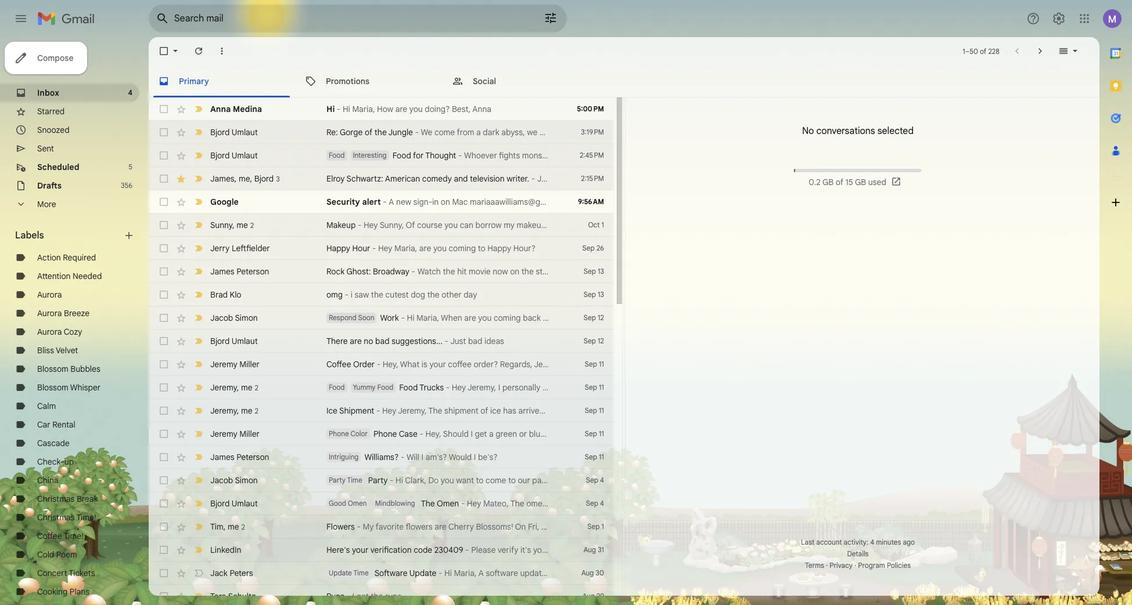 Task type: vqa. For each thing, say whether or not it's contained in the screenshot.


Task type: locate. For each thing, give the bounding box(es) containing it.
required
[[63, 253, 96, 263]]

3 umlaut from the top
[[232, 336, 258, 347]]

update down code
[[409, 569, 437, 579]]

oct 1
[[588, 221, 604, 229]]

0 vertical spatial james peterson
[[210, 267, 269, 277]]

2 12 from the top
[[598, 337, 604, 346]]

action required
[[37, 253, 96, 263]]

12 for jacob simon
[[598, 314, 604, 322]]

1 sep 13 from the top
[[584, 267, 604, 276]]

12 row from the top
[[149, 353, 614, 376]]

0 vertical spatial miller
[[240, 360, 260, 370]]

0 vertical spatial christmas
[[37, 494, 75, 505]]

snoozed link
[[37, 125, 70, 135]]

party up good on the left bottom of page
[[329, 476, 346, 485]]

simon up tim , me 2
[[235, 476, 258, 486]]

am's?
[[426, 453, 447, 463]]

2 jeremy miller from the top
[[210, 429, 260, 440]]

0 horizontal spatial bad
[[375, 336, 390, 347]]

1 vertical spatial maria,
[[395, 243, 417, 254]]

1 vertical spatial sep 13
[[584, 291, 604, 299]]

of inside row
[[365, 127, 373, 138]]

me for makeup
[[237, 220, 248, 230]]

1 umlaut from the top
[[232, 127, 258, 138]]

car
[[37, 420, 50, 431]]

coffee inside 'labels' navigation
[[37, 532, 62, 542]]

are right when
[[464, 313, 476, 324]]

2 jacob simon from the top
[[210, 476, 258, 486]]

0 horizontal spatial update
[[329, 569, 352, 578]]

- right writer.
[[531, 174, 535, 184]]

are left the 'no'
[[350, 336, 362, 347]]

software
[[375, 569, 408, 579]]

row containing sunny
[[149, 214, 614, 237]]

0 vertical spatial 12
[[598, 314, 604, 322]]

interesting
[[353, 151, 387, 160]]

case
[[399, 429, 418, 440]]

be's?
[[478, 453, 498, 463]]

row up verification
[[149, 516, 614, 539]]

the right got
[[371, 592, 383, 602]]

update down here's
[[329, 569, 352, 578]]

want
[[456, 476, 474, 486]]

best, right work?
[[577, 313, 595, 324]]

simon down klo
[[235, 313, 258, 324]]

i
[[351, 290, 353, 300]]

of right gorge
[[365, 127, 373, 138]]

1 horizontal spatial ·
[[855, 562, 856, 571]]

work?
[[553, 313, 575, 324]]

12
[[598, 314, 604, 322], [598, 337, 604, 346]]

coffee down there
[[327, 360, 351, 370]]

aug left 29
[[582, 593, 595, 601]]

1 for makeup -
[[602, 221, 604, 229]]

2 jeremy , me 2 from the top
[[210, 406, 258, 416]]

1 vertical spatial james
[[210, 267, 235, 277]]

1 horizontal spatial gb
[[855, 177, 866, 188]]

settings image
[[1052, 12, 1066, 26]]

2 blossom from the top
[[37, 383, 68, 393]]

4
[[128, 88, 132, 97], [600, 476, 604, 485], [600, 500, 604, 508], [870, 539, 874, 547]]

aurora down attention
[[37, 290, 62, 300]]

jacob simon
[[210, 313, 258, 324], [210, 476, 258, 486]]

party inside party time party - hi clark, do you want to come to our party?
[[329, 476, 346, 485]]

4 bjord umlaut from the top
[[210, 499, 258, 510]]

1 vertical spatial aug
[[582, 569, 594, 578]]

2 simon from the top
[[235, 476, 258, 486]]

0 horizontal spatial happy
[[327, 243, 350, 254]]

labels heading
[[15, 230, 123, 242]]

coming up hit
[[449, 243, 476, 254]]

4 inside 'labels' navigation
[[128, 88, 132, 97]]

sep 11 for -
[[585, 407, 604, 415]]

5 row from the top
[[149, 191, 614, 214]]

· down details
[[855, 562, 856, 571]]

-
[[337, 104, 341, 114], [415, 127, 419, 138], [458, 150, 462, 161], [531, 174, 535, 184], [383, 197, 387, 207], [358, 220, 362, 231], [372, 243, 376, 254], [412, 267, 415, 277], [345, 290, 349, 300], [401, 313, 405, 324], [445, 336, 448, 347], [377, 360, 381, 370], [446, 383, 450, 393], [376, 406, 380, 417], [420, 429, 423, 440], [401, 453, 405, 463], [390, 476, 394, 486], [461, 499, 465, 510], [357, 522, 361, 533], [465, 546, 469, 556], [439, 569, 442, 579], [347, 592, 350, 602]]

1 blossom from the top
[[37, 364, 68, 375]]

tab list containing primary
[[149, 65, 1100, 98]]

0 horizontal spatial of
[[365, 127, 373, 138]]

0 horizontal spatial phone
[[329, 430, 349, 439]]

7 row from the top
[[149, 237, 614, 260]]

2 sep 12 from the top
[[584, 337, 604, 346]]

0 horizontal spatial hey,
[[383, 360, 398, 370]]

flowers -
[[327, 522, 363, 533]]

food
[[393, 150, 411, 161], [329, 151, 345, 160], [399, 383, 418, 393], [329, 383, 345, 392], [377, 383, 393, 392]]

2 peterson from the top
[[237, 453, 269, 463]]

- right flowers
[[357, 522, 361, 533]]

omg
[[327, 290, 343, 300]]

coffee inside row
[[327, 360, 351, 370]]

- right case at the bottom
[[420, 429, 423, 440]]

0 vertical spatial james
[[210, 173, 235, 184]]

privacy
[[830, 562, 853, 571]]

1 horizontal spatial coffee
[[327, 360, 351, 370]]

on
[[510, 267, 520, 277]]

2 sep 11 from the top
[[585, 383, 604, 392]]

time! up poem in the left bottom of the page
[[64, 532, 84, 542]]

will
[[407, 453, 419, 463]]

0 vertical spatial jacob simon
[[210, 313, 258, 324]]

2 sep 13 from the top
[[584, 291, 604, 299]]

time! for coffee time!
[[64, 532, 84, 542]]

2 for flowers -
[[241, 523, 245, 532]]

0 horizontal spatial coming
[[449, 243, 476, 254]]

of for gorge
[[365, 127, 373, 138]]

3 james from the top
[[210, 453, 235, 463]]

sep 1
[[588, 523, 604, 532]]

aurora for aurora link
[[37, 290, 62, 300]]

main menu image
[[14, 12, 28, 26]]

jacob for hi clark, do you want to come to our party?
[[210, 476, 233, 486]]

row up broadway
[[149, 237, 614, 260]]

0 vertical spatial aurora
[[37, 290, 62, 300]]

coming
[[449, 243, 476, 254], [494, 313, 521, 324]]

stage!
[[536, 267, 559, 277]]

1 vertical spatial jeremy , me 2
[[210, 406, 258, 416]]

maria, left how at the left top of page
[[352, 104, 375, 114]]

umlaut up tim , me 2
[[232, 499, 258, 510]]

4 11 from the top
[[599, 430, 604, 439]]

1 vertical spatial james peterson
[[210, 453, 269, 463]]

· right terms
[[826, 562, 828, 571]]

umlaut for -
[[232, 127, 258, 138]]

movie
[[469, 267, 491, 277]]

1 sep 4 from the top
[[586, 476, 604, 485]]

row down order
[[149, 376, 614, 400]]

blossom whisper link
[[37, 383, 101, 393]]

social tab
[[443, 65, 589, 98]]

row down update time software update - at the left bottom of page
[[149, 586, 614, 606]]

1 vertical spatial peterson
[[237, 453, 269, 463]]

ago
[[903, 539, 915, 547]]

2 vertical spatial aurora
[[37, 327, 62, 338]]

christmas down "china" on the bottom left of the page
[[37, 494, 75, 505]]

0 vertical spatial coffee
[[327, 360, 351, 370]]

1 vertical spatial sep 4
[[586, 500, 604, 508]]

0 horizontal spatial best,
[[452, 104, 471, 114]]

bjord umlaut up james , me , bjord 3 on the left top
[[210, 150, 258, 161]]

8 row from the top
[[149, 260, 614, 284]]

is
[[422, 360, 428, 370]]

1 horizontal spatial phone
[[374, 429, 397, 440]]

bad right the 'no'
[[375, 336, 390, 347]]

hey, left should
[[426, 429, 441, 440]]

rock ghost: broadway - watch the hit movie now on the stage!
[[327, 267, 559, 277]]

14 row from the top
[[149, 400, 614, 423]]

maria, left when
[[417, 313, 439, 324]]

2 james from the top
[[210, 267, 235, 277]]

1 vertical spatial blossom
[[37, 383, 68, 393]]

jack
[[210, 569, 228, 579]]

20 row from the top
[[149, 539, 614, 562]]

of left 15
[[836, 177, 844, 188]]

gb right 0.2
[[823, 177, 834, 188]]

our
[[518, 476, 530, 486]]

0 horizontal spatial anna
[[210, 104, 231, 114]]

party
[[368, 476, 388, 486], [329, 476, 346, 485]]

1 vertical spatial christmas
[[37, 513, 75, 523]]

sep 4
[[586, 476, 604, 485], [586, 500, 604, 508]]

me for ice
[[241, 406, 252, 416]]

hi - hi maria, how are you doing? best, anna
[[327, 104, 492, 114]]

2 inside 'sunny , me 2'
[[250, 221, 254, 230]]

0 vertical spatial your
[[430, 360, 446, 370]]

2 · from the left
[[855, 562, 856, 571]]

1 vertical spatial of
[[365, 127, 373, 138]]

- right runs on the bottom of page
[[347, 592, 350, 602]]

christmas for christmas break
[[37, 494, 75, 505]]

sep 12 for umlaut
[[584, 337, 604, 346]]

1 jeremy , me 2 from the top
[[210, 383, 258, 393]]

1 vertical spatial miller
[[240, 429, 260, 440]]

coffee order - hey, what is your coffee order? regards, jeremy
[[327, 360, 561, 370]]

james peterson
[[210, 267, 269, 277], [210, 453, 269, 463]]

0 vertical spatial hey,
[[383, 360, 398, 370]]

0 vertical spatial aug
[[584, 546, 596, 555]]

your right here's
[[352, 546, 368, 556]]

tab list
[[1100, 37, 1132, 564], [149, 65, 1100, 98]]

more image
[[216, 45, 228, 57]]

hey
[[378, 243, 392, 254]]

5 sep 11 from the top
[[585, 453, 604, 462]]

1 simon from the top
[[235, 313, 258, 324]]

food left trucks
[[399, 383, 418, 393]]

to left our
[[508, 476, 516, 486]]

aurora up bliss
[[37, 327, 62, 338]]

, for flowers
[[224, 522, 226, 532]]

1 vertical spatial time
[[354, 569, 369, 578]]

are up watch
[[419, 243, 431, 254]]

phone left case at the bottom
[[374, 429, 397, 440]]

0 vertical spatial jeremy , me 2
[[210, 383, 258, 393]]

2 horizontal spatial of
[[980, 47, 987, 55]]

- left watch
[[412, 267, 415, 277]]

aurora for aurora cozy
[[37, 327, 62, 338]]

row up yummy food
[[149, 353, 614, 376]]

whisper
[[70, 383, 101, 393]]

hit
[[457, 267, 467, 277]]

- right 230409
[[465, 546, 469, 556]]

1 jacob simon from the top
[[210, 313, 258, 324]]

color
[[351, 430, 368, 439]]

order?
[[474, 360, 498, 370]]

1 aurora from the top
[[37, 290, 62, 300]]

sep 11 for phone case
[[585, 430, 604, 439]]

a
[[489, 429, 494, 440]]

11 for williams?
[[599, 453, 604, 462]]

blossom
[[37, 364, 68, 375], [37, 383, 68, 393]]

1 left 50
[[963, 47, 965, 55]]

228
[[989, 47, 1000, 55]]

0 vertical spatial coming
[[449, 243, 476, 254]]

umlaut for food for thought
[[232, 150, 258, 161]]

concert tickets link
[[37, 569, 95, 579]]

6 row from the top
[[149, 214, 614, 237]]

bubbles
[[70, 364, 100, 375]]

1 horizontal spatial coming
[[494, 313, 521, 324]]

omen right the
[[437, 499, 459, 510]]

row down cutest
[[149, 307, 620, 330]]

aug left 31
[[584, 546, 596, 555]]

1 horizontal spatial best,
[[577, 313, 595, 324]]

follow link to manage storage image
[[891, 177, 903, 188]]

work
[[380, 313, 399, 324]]

1 horizontal spatial of
[[836, 177, 844, 188]]

0 vertical spatial time
[[347, 476, 362, 485]]

13 row from the top
[[149, 376, 614, 400]]

simon for party
[[235, 476, 258, 486]]

row up update time software update - at the left bottom of page
[[149, 539, 614, 562]]

check-
[[37, 457, 64, 468]]

22 row from the top
[[149, 586, 614, 606]]

3:19 pm
[[581, 128, 604, 137]]

0 vertical spatial sep 12
[[584, 314, 604, 322]]

update inside update time software update -
[[329, 569, 352, 578]]

i
[[471, 429, 473, 440], [422, 453, 424, 463], [474, 453, 476, 463], [352, 592, 354, 602]]

bjord for -
[[210, 127, 230, 138]]

you right do
[[441, 476, 454, 486]]

row down verification
[[149, 562, 614, 586]]

1 row from the top
[[149, 98, 614, 121]]

1 horizontal spatial happy
[[488, 243, 511, 254]]

0 horizontal spatial coffee
[[37, 532, 62, 542]]

aurora breeze
[[37, 309, 90, 319]]

2 miller from the top
[[240, 429, 260, 440]]

sent
[[37, 144, 54, 154]]

writer.
[[507, 174, 529, 184]]

21 row from the top
[[149, 562, 614, 586]]

search mail image
[[152, 8, 173, 29]]

bjord for the omen
[[210, 499, 230, 510]]

you up rock ghost: broadway - watch the hit movie now on the stage!
[[433, 243, 447, 254]]

james peterson for sep 13
[[210, 267, 269, 277]]

sent link
[[37, 144, 54, 154]]

bjord up james , me , bjord 3 on the left top
[[210, 150, 230, 161]]

2 sep 4 from the top
[[586, 500, 604, 508]]

0 vertical spatial of
[[980, 47, 987, 55]]

2 christmas from the top
[[37, 513, 75, 523]]

account
[[816, 539, 842, 547]]

the right 'saw'
[[371, 290, 383, 300]]

of for 50
[[980, 47, 987, 55]]

bliss velvet link
[[37, 346, 78, 356]]

jacob down brad
[[210, 313, 233, 324]]

blossom for blossom bubbles
[[37, 364, 68, 375]]

2 vertical spatial james
[[210, 453, 235, 463]]

1 bjord umlaut from the top
[[210, 127, 258, 138]]

0 vertical spatial maria,
[[352, 104, 375, 114]]

bjord umlaut for -
[[210, 127, 258, 138]]

jeremy , me 2 for -
[[210, 406, 258, 416]]

row down clark, on the bottom of the page
[[149, 493, 614, 516]]

2 anna from the left
[[473, 104, 492, 114]]

peterson for sep 11
[[237, 453, 269, 463]]

0 vertical spatial best,
[[452, 104, 471, 114]]

last
[[801, 539, 815, 547]]

party down the williams?
[[368, 476, 388, 486]]

row containing tara schultz
[[149, 586, 614, 606]]

row up work
[[149, 284, 614, 307]]

are right how at the left top of page
[[395, 104, 407, 114]]

, for makeup
[[232, 220, 235, 230]]

11 row from the top
[[149, 330, 614, 353]]

bjord down "anna medina"
[[210, 127, 230, 138]]

2 vertical spatial aug
[[582, 593, 595, 601]]

jeremy
[[210, 360, 237, 370], [534, 360, 561, 370], [210, 383, 237, 393], [210, 406, 237, 416], [210, 429, 237, 440]]

row down hey
[[149, 260, 614, 284]]

1 horizontal spatial omen
[[437, 499, 459, 510]]

0 vertical spatial sep 4
[[586, 476, 604, 485]]

15 row from the top
[[149, 423, 638, 446]]

row containing tim
[[149, 516, 614, 539]]

1 vertical spatial 13
[[598, 291, 604, 299]]

come
[[486, 476, 506, 486]]

details
[[847, 550, 869, 559]]

1 vertical spatial 12
[[598, 337, 604, 346]]

1 vertical spatial simon
[[235, 476, 258, 486]]

bjord up tim
[[210, 499, 230, 510]]

china link
[[37, 476, 58, 486]]

1 horizontal spatial anna
[[473, 104, 492, 114]]

cascade link
[[37, 439, 70, 449]]

of right 50
[[980, 47, 987, 55]]

row down re: gorge of the jungle -
[[149, 144, 614, 167]]

2 row from the top
[[149, 121, 614, 144]]

toggle split pane mode image
[[1058, 45, 1070, 57]]

3 sep 11 from the top
[[585, 407, 604, 415]]

you left doing?
[[409, 104, 423, 114]]

tara
[[210, 592, 226, 602]]

time for software
[[354, 569, 369, 578]]

cold
[[37, 550, 54, 561]]

1 vertical spatial 1
[[602, 221, 604, 229]]

suggestions...
[[392, 336, 443, 347]]

1 vertical spatial coming
[[494, 313, 521, 324]]

1 vertical spatial jeremy miller
[[210, 429, 260, 440]]

other
[[442, 290, 462, 300]]

0 vertical spatial simon
[[235, 313, 258, 324]]

row up the williams?
[[149, 423, 638, 446]]

the left hit
[[443, 267, 455, 277]]

your right is
[[430, 360, 446, 370]]

- up re:
[[337, 104, 341, 114]]

1 horizontal spatial hey,
[[426, 429, 441, 440]]

row down the williams?
[[149, 469, 614, 493]]

of for gb
[[836, 177, 844, 188]]

11
[[599, 360, 604, 369], [599, 383, 604, 392], [599, 407, 604, 415], [599, 430, 604, 439], [599, 453, 604, 462]]

4 row from the top
[[149, 167, 614, 191]]

- up mindblowing
[[390, 476, 394, 486]]

the right dog
[[427, 290, 440, 300]]

None search field
[[149, 5, 567, 33]]

simon for work
[[235, 313, 258, 324]]

omen right good on the left bottom of page
[[348, 500, 367, 508]]

None checkbox
[[158, 45, 170, 57], [158, 150, 170, 162], [158, 220, 170, 231], [158, 243, 170, 254], [158, 266, 170, 278], [158, 313, 170, 324], [158, 336, 170, 347], [158, 359, 170, 371], [158, 382, 170, 394], [158, 452, 170, 464], [158, 475, 170, 487], [158, 498, 170, 510], [158, 545, 170, 557], [158, 568, 170, 580], [158, 45, 170, 57], [158, 150, 170, 162], [158, 220, 170, 231], [158, 243, 170, 254], [158, 266, 170, 278], [158, 313, 170, 324], [158, 336, 170, 347], [158, 359, 170, 371], [158, 382, 170, 394], [158, 452, 170, 464], [158, 475, 170, 487], [158, 498, 170, 510], [158, 545, 170, 557], [158, 568, 170, 580]]

cooking plans link
[[37, 587, 89, 598]]

sep 4 for party time party - hi clark, do you want to come to our party?
[[586, 476, 604, 485]]

3 11 from the top
[[599, 407, 604, 415]]

christmas up the coffee time!
[[37, 513, 75, 523]]

0 horizontal spatial ·
[[826, 562, 828, 571]]

1 james peterson from the top
[[210, 267, 269, 277]]

0 horizontal spatial gb
[[823, 177, 834, 188]]

scheduled link
[[37, 162, 79, 173]]

1 13 from the top
[[598, 267, 604, 276]]

0 vertical spatial blossom
[[37, 364, 68, 375]]

order
[[353, 360, 375, 370]]

0 horizontal spatial party
[[329, 476, 346, 485]]

1 12 from the top
[[598, 314, 604, 322]]

thought
[[425, 150, 456, 161]]

maria, right hey
[[395, 243, 417, 254]]

4 sep 11 from the top
[[585, 430, 604, 439]]

promotions tab
[[296, 65, 442, 98]]

blossom whisper
[[37, 383, 101, 393]]

would
[[449, 453, 472, 463]]

0 vertical spatial peterson
[[237, 267, 269, 277]]

1 sep 12 from the top
[[584, 314, 604, 322]]

0 vertical spatial time!
[[76, 513, 96, 523]]

support image
[[1027, 12, 1041, 26]]

2 vertical spatial 1
[[602, 523, 604, 532]]

5 11 from the top
[[599, 453, 604, 462]]

- left will
[[401, 453, 405, 463]]

alert
[[362, 197, 381, 207]]

time inside party time party - hi clark, do you want to come to our party?
[[347, 476, 362, 485]]

3 aurora from the top
[[37, 327, 62, 338]]

2 james peterson from the top
[[210, 453, 269, 463]]

1 vertical spatial aurora
[[37, 309, 62, 319]]

2 vertical spatial of
[[836, 177, 844, 188]]

bad right just
[[468, 336, 482, 347]]

happy up "now"
[[488, 243, 511, 254]]

2 umlaut from the top
[[232, 150, 258, 161]]

, for elroy schwartz: american comedy and television writer.
[[235, 173, 237, 184]]

food down re:
[[329, 151, 345, 160]]

anna down social
[[473, 104, 492, 114]]

time! for christmas time!
[[76, 513, 96, 523]]

1 happy from the left
[[327, 243, 350, 254]]

2 aurora from the top
[[37, 309, 62, 319]]

best,
[[452, 104, 471, 114], [577, 313, 595, 324]]

0 vertical spatial jeremy miller
[[210, 360, 260, 370]]

james for sep 13
[[210, 267, 235, 277]]

0 vertical spatial 13
[[598, 267, 604, 276]]

time for party
[[347, 476, 362, 485]]

1 vertical spatial jacob simon
[[210, 476, 258, 486]]

cold poem
[[37, 550, 77, 561]]

1 vertical spatial hey,
[[426, 429, 441, 440]]

4 umlaut from the top
[[232, 499, 258, 510]]

2 inside tim , me 2
[[241, 523, 245, 532]]

time inside update time software update -
[[354, 569, 369, 578]]

the
[[375, 127, 387, 138], [443, 267, 455, 277], [522, 267, 534, 277], [371, 290, 383, 300], [427, 290, 440, 300], [371, 592, 383, 602]]

time! down break
[[76, 513, 96, 523]]

1 christmas from the top
[[37, 494, 75, 505]]

1 vertical spatial sep 12
[[584, 337, 604, 346]]

- left i
[[345, 290, 349, 300]]

hey, left what
[[383, 360, 398, 370]]

2 bjord umlaut from the top
[[210, 150, 258, 161]]

9 row from the top
[[149, 284, 614, 307]]

0 horizontal spatial omen
[[348, 500, 367, 508]]

19 row from the top
[[149, 516, 614, 539]]

row down work
[[149, 330, 614, 353]]

row containing james
[[149, 167, 614, 191]]

jacob simon up tim , me 2
[[210, 476, 258, 486]]

blossom for blossom whisper
[[37, 383, 68, 393]]

1 vertical spatial time!
[[64, 532, 84, 542]]

1 horizontal spatial bad
[[468, 336, 482, 347]]

jer
[[626, 429, 638, 440]]

sep 4 for the omen -
[[586, 500, 604, 508]]

cold poem link
[[37, 550, 77, 561]]

jacob simon for party
[[210, 476, 258, 486]]

0 horizontal spatial your
[[352, 546, 368, 556]]

bjord umlaut for food for thought
[[210, 150, 258, 161]]

30
[[596, 569, 604, 578]]

row containing google
[[149, 191, 614, 214]]

umlaut down medina
[[232, 127, 258, 138]]

yummy
[[353, 383, 376, 392]]

0 vertical spatial sep 13
[[584, 267, 604, 276]]

1 vertical spatial coffee
[[37, 532, 62, 542]]

None checkbox
[[158, 103, 170, 115], [158, 127, 170, 138], [158, 173, 170, 185], [158, 196, 170, 208], [158, 289, 170, 301], [158, 406, 170, 417], [158, 429, 170, 440], [158, 522, 170, 533], [158, 591, 170, 603], [158, 103, 170, 115], [158, 127, 170, 138], [158, 173, 170, 185], [158, 196, 170, 208], [158, 289, 170, 301], [158, 406, 170, 417], [158, 429, 170, 440], [158, 522, 170, 533], [158, 591, 170, 603]]

row
[[149, 98, 614, 121], [149, 121, 614, 144], [149, 144, 614, 167], [149, 167, 614, 191], [149, 191, 614, 214], [149, 214, 614, 237], [149, 237, 614, 260], [149, 260, 614, 284], [149, 284, 614, 307], [149, 307, 620, 330], [149, 330, 614, 353], [149, 353, 614, 376], [149, 376, 614, 400], [149, 400, 614, 423], [149, 423, 638, 446], [149, 446, 614, 469], [149, 469, 614, 493], [149, 493, 614, 516], [149, 516, 614, 539], [149, 539, 614, 562], [149, 562, 614, 586], [149, 586, 614, 606]]

1 anna from the left
[[210, 104, 231, 114]]

umlaut up james , me , bjord 3 on the left top
[[232, 150, 258, 161]]

1 peterson from the top
[[237, 267, 269, 277]]

elroy schwartz: american comedy and television writer. -
[[327, 174, 537, 184]]



Task type: describe. For each thing, give the bounding box(es) containing it.
food right yummy
[[377, 383, 393, 392]]

aug for -
[[584, 546, 596, 555]]

food up ice
[[329, 383, 345, 392]]

230409
[[434, 546, 463, 556]]

hi left clark, on the bottom of the page
[[396, 476, 403, 486]]

sep 26
[[583, 244, 604, 253]]

31
[[598, 546, 604, 555]]

i left get
[[471, 429, 473, 440]]

50
[[970, 47, 978, 55]]

to up movie
[[478, 243, 486, 254]]

18 row from the top
[[149, 493, 614, 516]]

regards,
[[500, 360, 533, 370]]

1 for flowers -
[[602, 523, 604, 532]]

row containing anna medina
[[149, 98, 614, 121]]

umlaut for the omen
[[232, 499, 258, 510]]

tim , me 2
[[210, 522, 245, 532]]

clark,
[[405, 476, 426, 486]]

promotions
[[326, 76, 370, 86]]

coffee time!
[[37, 532, 84, 542]]

phone color phone case - hey, should i get a green or blue phone case? thanks, jer
[[329, 429, 638, 440]]

to right the 'want'
[[476, 476, 484, 486]]

hi up re:
[[327, 104, 335, 114]]

got
[[357, 592, 369, 602]]

christmas time!
[[37, 513, 96, 523]]

- right trucks
[[446, 383, 450, 393]]

- right the thought
[[458, 150, 462, 161]]

2 for ice shipment -
[[255, 407, 258, 416]]

advanced search options image
[[539, 6, 562, 30]]

poem
[[56, 550, 77, 561]]

phone inside the phone color phone case - hey, should i get a green or blue phone case? thanks, jer
[[329, 430, 349, 439]]

concert
[[37, 569, 67, 579]]

2 11 from the top
[[599, 383, 604, 392]]

blue
[[529, 429, 545, 440]]

2 vertical spatial maria,
[[417, 313, 439, 324]]

jacob simon for work
[[210, 313, 258, 324]]

hi right work
[[407, 313, 414, 324]]

1 bad from the left
[[375, 336, 390, 347]]

used
[[868, 177, 887, 188]]

- right work
[[401, 313, 405, 324]]

Search mail text field
[[174, 13, 511, 24]]

i left got
[[352, 592, 354, 602]]

now
[[493, 267, 508, 277]]

compose
[[37, 53, 73, 63]]

sep 11 for williams?
[[585, 453, 604, 462]]

omen for good
[[348, 500, 367, 508]]

bjord down brad
[[210, 336, 230, 347]]

security
[[327, 197, 360, 207]]

17 row from the top
[[149, 469, 614, 493]]

food for thought -
[[393, 150, 464, 161]]

sep 12 for simon
[[584, 314, 604, 322]]

me for flowers
[[228, 522, 239, 532]]

aurora for aurora breeze
[[37, 309, 62, 319]]

conversations
[[817, 125, 875, 137]]

phone
[[547, 429, 570, 440]]

snoozed
[[37, 125, 70, 135]]

gmail image
[[37, 7, 101, 30]]

hour
[[352, 243, 370, 254]]

peterson for sep 13
[[237, 267, 269, 277]]

jeremy , me 2 for food trucks
[[210, 383, 258, 393]]

food left for
[[393, 150, 411, 161]]

drafts
[[37, 181, 62, 191]]

3
[[276, 175, 280, 183]]

row containing jack peters
[[149, 562, 614, 586]]

tim
[[210, 522, 224, 532]]

minutes
[[876, 539, 901, 547]]

primary
[[179, 76, 209, 86]]

do
[[428, 476, 439, 486]]

watch
[[418, 267, 441, 277]]

i left be's?
[[474, 453, 476, 463]]

1 vertical spatial best,
[[577, 313, 595, 324]]

3 row from the top
[[149, 144, 614, 167]]

10 row from the top
[[149, 307, 620, 330]]

coffee for coffee order - hey, what is your coffee order? regards, jeremy
[[327, 360, 351, 370]]

1 sep 11 from the top
[[585, 360, 604, 369]]

- left just
[[445, 336, 448, 347]]

bjord for food for thought
[[210, 150, 230, 161]]

breeze
[[64, 309, 90, 319]]

james , me , bjord 3
[[210, 173, 280, 184]]

runs.
[[385, 592, 404, 602]]

the left jungle
[[375, 127, 387, 138]]

compose button
[[5, 42, 87, 74]]

- right shipment
[[376, 406, 380, 417]]

older image
[[1035, 45, 1046, 57]]

no conversations selected main content
[[149, 37, 1100, 606]]

2 13 from the top
[[598, 291, 604, 299]]

starred
[[37, 106, 65, 117]]

selected
[[878, 125, 914, 137]]

no
[[364, 336, 373, 347]]

- right order
[[377, 360, 381, 370]]

26
[[597, 244, 604, 253]]

- right makeup at top left
[[358, 220, 362, 231]]

1 james from the top
[[210, 173, 235, 184]]

rental
[[52, 420, 75, 431]]

2 for makeup -
[[250, 221, 254, 230]]

16 row from the top
[[149, 446, 614, 469]]

makeup
[[327, 220, 356, 231]]

1 jeremy miller from the top
[[210, 360, 260, 370]]

coffee time! link
[[37, 532, 84, 542]]

refresh image
[[193, 45, 205, 57]]

aug 29
[[582, 593, 604, 601]]

ideas
[[485, 336, 504, 347]]

jack peters
[[210, 569, 253, 579]]

runs
[[327, 592, 344, 602]]

2 happy from the left
[[488, 243, 511, 254]]

1 gb from the left
[[823, 177, 834, 188]]

cooking
[[37, 587, 68, 598]]

2 gb from the left
[[855, 177, 866, 188]]

more button
[[0, 195, 139, 214]]

row containing brad klo
[[149, 284, 614, 307]]

james peterson for sep 11
[[210, 453, 269, 463]]

1 horizontal spatial party
[[368, 476, 388, 486]]

1 11 from the top
[[599, 360, 604, 369]]

anna medina
[[210, 104, 262, 114]]

the right "on"
[[522, 267, 534, 277]]

blossom bubbles link
[[37, 364, 100, 375]]

- left hey
[[372, 243, 376, 254]]

sunny
[[210, 220, 232, 230]]

james for sep 11
[[210, 453, 235, 463]]

christmas break link
[[37, 494, 98, 505]]

12 for bjord umlaut
[[598, 337, 604, 346]]

- right alert
[[383, 197, 387, 207]]

doing?
[[425, 104, 450, 114]]

29
[[597, 593, 604, 601]]

row containing linkedin
[[149, 539, 614, 562]]

last account activity: 4 minutes ago details terms · privacy · program policies
[[801, 539, 915, 571]]

aurora cozy
[[37, 327, 82, 338]]

1 horizontal spatial your
[[430, 360, 446, 370]]

drafts link
[[37, 181, 62, 191]]

omen for the
[[437, 499, 459, 510]]

the omen -
[[421, 499, 467, 510]]

1 horizontal spatial update
[[409, 569, 437, 579]]

for
[[413, 150, 424, 161]]

11 for phone case
[[599, 430, 604, 439]]

tara schultz
[[210, 592, 256, 602]]

hi up gorge
[[343, 104, 350, 114]]

primary tab
[[149, 65, 295, 98]]

hour?
[[513, 243, 536, 254]]

bjord left 3
[[254, 173, 274, 184]]

1 vertical spatial your
[[352, 546, 368, 556]]

, for ice shipment
[[237, 406, 239, 416]]

cozy
[[64, 327, 82, 338]]

intriguing williams? - will i am's? would i be's?
[[329, 453, 498, 463]]

you up ideas
[[478, 313, 492, 324]]

christmas for christmas time!
[[37, 513, 75, 523]]

- right jungle
[[415, 127, 419, 138]]

starred link
[[37, 106, 65, 117]]

labels navigation
[[0, 37, 149, 606]]

ghost:
[[347, 267, 371, 277]]

christmas time! link
[[37, 513, 96, 523]]

terms link
[[805, 562, 824, 571]]

jacob for hi maria, when are you coming back to work? best, jacob
[[210, 313, 233, 324]]

row containing jerry leftfielder
[[149, 237, 614, 260]]

aug for software update
[[582, 569, 594, 578]]

re:
[[327, 127, 338, 138]]

11 for -
[[599, 407, 604, 415]]

2 bad from the left
[[468, 336, 482, 347]]

1 miller from the top
[[240, 360, 260, 370]]

356
[[121, 181, 132, 190]]

0 vertical spatial 1
[[963, 47, 965, 55]]

4 inside the last account activity: 4 minutes ago details terms · privacy · program policies
[[870, 539, 874, 547]]

jacob right work?
[[597, 313, 620, 324]]

i right will
[[422, 453, 424, 463]]

- down the 'want'
[[461, 499, 465, 510]]

no
[[802, 125, 814, 137]]

respond
[[329, 314, 357, 322]]

aug 31
[[584, 546, 604, 555]]

1 · from the left
[[826, 562, 828, 571]]

jerry leftfielder
[[210, 243, 270, 254]]

television
[[470, 174, 505, 184]]

code
[[414, 546, 432, 556]]

coffee for coffee time!
[[37, 532, 62, 542]]

bjord umlaut for the omen
[[210, 499, 258, 510]]

to right back
[[543, 313, 551, 324]]

- down 230409
[[439, 569, 442, 579]]

3 bjord umlaut from the top
[[210, 336, 258, 347]]

coffee
[[448, 360, 472, 370]]

schwartz:
[[347, 174, 383, 184]]

me for elroy
[[239, 173, 250, 184]]



